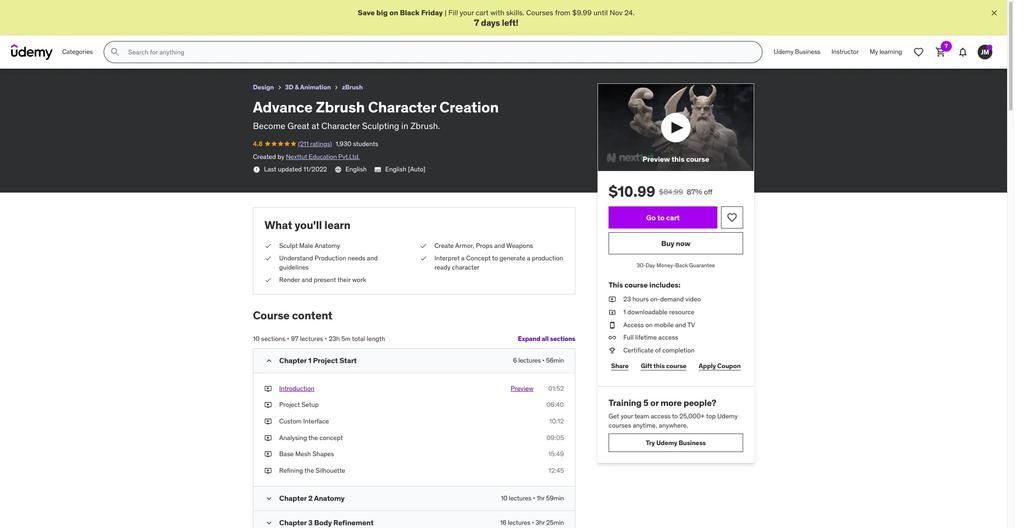 Task type: describe. For each thing, give the bounding box(es) containing it.
work
[[352, 276, 366, 284]]

lifetime
[[635, 333, 657, 342]]

udemy business link
[[768, 41, 826, 63]]

xsmall image for 1 downloadable resource
[[609, 308, 616, 317]]

their
[[338, 276, 351, 284]]

11/2022
[[303, 165, 327, 173]]

xsmall image for understand production needs and guidelines
[[265, 254, 272, 263]]

pvt.ltd.
[[338, 152, 360, 161]]

save big on black friday | fill your cart with skills. courses from $9.99 until nov 24. 7 days left!
[[358, 8, 635, 28]]

1 horizontal spatial 1
[[623, 308, 626, 316]]

3hr
[[536, 519, 545, 527]]

english for english
[[345, 165, 367, 173]]

share
[[611, 362, 629, 370]]

interpret a concept to generate a production ready character
[[435, 254, 563, 271]]

to inside interpret a concept to generate a production ready character
[[492, 254, 498, 262]]

save
[[358, 8, 375, 17]]

lectures for chapter 1 project start
[[518, 356, 541, 364]]

try udemy business link
[[609, 434, 743, 452]]

xsmall image left 3d
[[276, 84, 283, 91]]

xsmall image up the share
[[609, 346, 616, 355]]

30-day money-back guarantee
[[637, 262, 715, 269]]

small image
[[265, 494, 274, 503]]

body
[[314, 518, 332, 527]]

24.
[[624, 8, 635, 17]]

total
[[352, 335, 365, 343]]

anatomy for sculpt male anatomy
[[315, 241, 340, 250]]

access inside training 5 or more people? get your team access to 25,000+ top udemy courses anytime, anywhere.
[[651, 412, 671, 420]]

of
[[655, 346, 661, 354]]

1,930
[[336, 140, 352, 148]]

access
[[623, 321, 644, 329]]

refining the silhouette
[[279, 466, 345, 474]]

01:52
[[548, 384, 564, 392]]

10 for 10 lectures • 1hr 59min
[[501, 494, 508, 502]]

preview this course
[[643, 154, 709, 164]]

mobile
[[654, 321, 674, 329]]

0 vertical spatial character
[[368, 98, 436, 117]]

what
[[265, 218, 292, 232]]

zbrush link
[[342, 82, 363, 93]]

lectures right 97
[[300, 335, 323, 343]]

full
[[623, 333, 634, 342]]

black
[[400, 8, 420, 17]]

ready
[[435, 263, 451, 271]]

training 5 or more people? get your team access to 25,000+ top udemy courses anytime, anywhere.
[[609, 397, 738, 429]]

create armor, props and weapons
[[435, 241, 533, 250]]

cart inside save big on black friday | fill your cart with skills. courses from $9.99 until nov 24. 7 days left!
[[476, 8, 489, 17]]

english [auto]
[[385, 165, 426, 173]]

days
[[481, 17, 500, 28]]

close image
[[990, 8, 999, 18]]

• left 23h 5m
[[325, 335, 327, 343]]

xsmall image for 23 hours on-demand video
[[609, 295, 616, 304]]

generate
[[500, 254, 526, 262]]

more
[[661, 397, 682, 408]]

xsmall image for interpret a concept to generate a production ready character
[[420, 254, 427, 263]]

zbrush
[[342, 83, 363, 91]]

xsmall image for last updated 11/2022
[[253, 166, 260, 173]]

introduction
[[279, 384, 314, 392]]

analysing
[[279, 433, 307, 442]]

create
[[435, 241, 454, 250]]

Search for anything text field
[[126, 44, 751, 60]]

expand all sections button
[[518, 330, 576, 348]]

16 lectures • 3hr 25min
[[500, 519, 564, 527]]

xsmall image left the zbrush link
[[333, 84, 340, 91]]

xsmall image left create
[[420, 241, 427, 250]]

udemy business
[[774, 48, 821, 56]]

23
[[623, 295, 631, 303]]

go
[[646, 213, 656, 222]]

certificate of completion
[[623, 346, 695, 354]]

25,000+
[[680, 412, 705, 420]]

0 vertical spatial access
[[659, 333, 678, 342]]

expand
[[518, 335, 540, 343]]

1 vertical spatial 1
[[308, 356, 311, 365]]

big
[[376, 8, 388, 17]]

1 vertical spatial on
[[646, 321, 653, 329]]

&
[[295, 83, 299, 91]]

3d
[[285, 83, 293, 91]]

to inside training 5 or more people? get your team access to 25,000+ top udemy courses anytime, anywhere.
[[672, 412, 678, 420]]

7 link
[[930, 41, 952, 63]]

learn
[[324, 218, 351, 232]]

people?
[[684, 397, 716, 408]]

resource
[[669, 308, 695, 316]]

render and present their work
[[279, 276, 366, 284]]

you have alerts image
[[987, 45, 993, 50]]

1 horizontal spatial wishlist image
[[913, 47, 924, 58]]

course for preview this course
[[686, 154, 709, 164]]

try
[[646, 439, 655, 447]]

7 inside save big on black friday | fill your cart with skills. courses from $9.99 until nov 24. 7 days left!
[[474, 17, 479, 28]]

jm
[[981, 48, 989, 56]]

xsmall image left full on the right of page
[[609, 333, 616, 342]]

1 horizontal spatial 7
[[945, 42, 948, 49]]

12:45
[[549, 466, 564, 474]]

content
[[292, 308, 332, 323]]

anywhere.
[[659, 421, 688, 429]]

custom interface
[[279, 417, 329, 425]]

notifications image
[[958, 47, 969, 58]]

my learning link
[[864, 41, 908, 63]]

0 horizontal spatial sections
[[261, 335, 285, 343]]

1 horizontal spatial business
[[795, 48, 821, 56]]

advance
[[253, 98, 313, 117]]

xsmall image left "analysing"
[[265, 433, 272, 442]]

from
[[555, 8, 571, 17]]

2 a from the left
[[527, 254, 530, 262]]

in
[[401, 120, 408, 132]]

creation
[[439, 98, 499, 117]]

or
[[650, 397, 659, 408]]

back
[[675, 262, 688, 269]]

chapter for chapter 2 anatomy
[[279, 494, 307, 503]]

male
[[299, 241, 313, 250]]

chapter 2 anatomy
[[279, 494, 345, 503]]

chapter 3 body refinement
[[279, 518, 374, 527]]

xsmall image left project setup
[[265, 401, 272, 410]]

money-
[[657, 262, 675, 269]]

categories
[[62, 48, 93, 56]]

completion
[[662, 346, 695, 354]]

xsmall image left custom
[[265, 417, 272, 426]]

course content
[[253, 308, 332, 323]]

xsmall image left refining
[[265, 466, 272, 475]]

3d & animation link
[[285, 82, 331, 93]]



Task type: locate. For each thing, give the bounding box(es) containing it.
character up in
[[368, 98, 436, 117]]

preview up "$10.99 $84.99 87% off" at the right
[[643, 154, 670, 164]]

preview for preview
[[511, 384, 534, 392]]

1 vertical spatial anatomy
[[314, 494, 345, 503]]

xsmall image left 'render'
[[265, 276, 272, 285]]

full lifetime access
[[623, 333, 678, 342]]

xsmall image left base in the left bottom of the page
[[265, 450, 272, 459]]

$10.99 $84.99 87% off
[[609, 182, 713, 201]]

1 down 10 sections • 97 lectures • 23h 5m total length
[[308, 356, 311, 365]]

09:05
[[547, 433, 564, 442]]

preview down '6'
[[511, 384, 534, 392]]

small image down course
[[265, 356, 274, 365]]

0 horizontal spatial cart
[[476, 8, 489, 17]]

interpret
[[435, 254, 460, 262]]

understand
[[279, 254, 313, 262]]

course up 87%
[[686, 154, 709, 164]]

0 vertical spatial cart
[[476, 8, 489, 17]]

this for gift
[[654, 362, 665, 370]]

7 left days on the top of page
[[474, 17, 479, 28]]

1 vertical spatial 10
[[501, 494, 508, 502]]

a down weapons
[[527, 254, 530, 262]]

courses
[[526, 8, 553, 17]]

• left the '3hr' on the right
[[532, 519, 534, 527]]

what you'll learn
[[265, 218, 351, 232]]

your inside save big on black friday | fill your cart with skills. courses from $9.99 until nov 24. 7 days left!
[[460, 8, 474, 17]]

lectures for chapter 3 body refinement
[[508, 519, 530, 527]]

project down 10 sections • 97 lectures • 23h 5m total length
[[313, 356, 338, 365]]

2 small image from the top
[[265, 519, 274, 528]]

courses
[[609, 421, 631, 429]]

1 vertical spatial character
[[321, 120, 360, 132]]

on-
[[650, 295, 660, 303]]

1 chapter from the top
[[279, 356, 307, 365]]

sections right all
[[550, 335, 576, 343]]

•
[[287, 335, 289, 343], [325, 335, 327, 343], [542, 356, 545, 364], [533, 494, 535, 502], [532, 519, 534, 527]]

become
[[253, 120, 285, 132]]

1 small image from the top
[[265, 356, 274, 365]]

1 vertical spatial business
[[679, 439, 706, 447]]

sculpt
[[279, 241, 298, 250]]

0 vertical spatial 7
[[474, 17, 479, 28]]

1 horizontal spatial to
[[657, 213, 665, 222]]

1 horizontal spatial cart
[[666, 213, 680, 222]]

1 vertical spatial the
[[305, 466, 314, 474]]

custom
[[279, 417, 302, 425]]

buy now
[[661, 239, 691, 248]]

access down mobile
[[659, 333, 678, 342]]

• for chapter 2 anatomy
[[533, 494, 535, 502]]

0 vertical spatial small image
[[265, 356, 274, 365]]

1 english from the left
[[345, 165, 367, 173]]

xsmall image down "this"
[[609, 308, 616, 317]]

gift this course
[[641, 362, 687, 370]]

0 vertical spatial course
[[686, 154, 709, 164]]

1 vertical spatial project
[[279, 401, 300, 409]]

updated
[[278, 165, 302, 173]]

this right gift
[[654, 362, 665, 370]]

• for chapter 3 body refinement
[[532, 519, 534, 527]]

anatomy up production
[[315, 241, 340, 250]]

animation
[[300, 83, 331, 91]]

small image for chapter 1 project start
[[265, 356, 274, 365]]

xsmall image left access
[[609, 321, 616, 330]]

6
[[513, 356, 517, 364]]

[auto]
[[408, 165, 426, 173]]

97
[[291, 335, 298, 343]]

0 horizontal spatial udemy
[[656, 439, 677, 447]]

xsmall image left 23
[[609, 295, 616, 304]]

preview inside button
[[643, 154, 670, 164]]

1 vertical spatial this
[[654, 362, 665, 370]]

1 vertical spatial small image
[[265, 519, 274, 528]]

xsmall image left 'ready'
[[420, 254, 427, 263]]

small image
[[265, 356, 274, 365], [265, 519, 274, 528]]

analysing the concept
[[279, 433, 343, 442]]

10 for 10 sections • 97 lectures • 23h 5m total length
[[253, 335, 260, 343]]

and right 'render'
[[302, 276, 312, 284]]

2 chapter from the top
[[279, 494, 307, 503]]

and inside understand production needs and guidelines
[[367, 254, 378, 262]]

english
[[345, 165, 367, 173], [385, 165, 406, 173]]

• left 97
[[287, 335, 289, 343]]

0 horizontal spatial your
[[460, 8, 474, 17]]

0 horizontal spatial preview
[[511, 384, 534, 392]]

the for refining
[[305, 466, 314, 474]]

1 horizontal spatial english
[[385, 165, 406, 173]]

10:12
[[550, 417, 564, 425]]

3 chapter from the top
[[279, 518, 307, 527]]

lectures left 1hr
[[509, 494, 531, 502]]

created by nexttut education pvt.ltd.
[[253, 152, 360, 161]]

udemy inside training 5 or more people? get your team access to 25,000+ top udemy courses anytime, anywhere.
[[718, 412, 738, 420]]

nexttut
[[286, 152, 307, 161]]

render
[[279, 276, 300, 284]]

needs
[[348, 254, 366, 262]]

your right "fill"
[[460, 8, 474, 17]]

• left 56min
[[542, 356, 545, 364]]

character
[[452, 263, 480, 271]]

1 horizontal spatial sections
[[550, 335, 576, 343]]

and right props at top
[[494, 241, 505, 250]]

0 horizontal spatial a
[[461, 254, 465, 262]]

closed captions image
[[374, 166, 382, 173]]

lectures for chapter 2 anatomy
[[509, 494, 531, 502]]

chapter left 2
[[279, 494, 307, 503]]

business left instructor
[[795, 48, 821, 56]]

0 horizontal spatial on
[[389, 8, 398, 17]]

0 vertical spatial project
[[313, 356, 338, 365]]

on right big
[[389, 8, 398, 17]]

wishlist image
[[913, 47, 924, 58], [727, 212, 738, 223]]

chapter 1 project start
[[279, 356, 357, 365]]

base mesh shapes
[[279, 450, 334, 458]]

preview this course button
[[598, 83, 754, 172]]

your inside training 5 or more people? get your team access to 25,000+ top udemy courses anytime, anywhere.
[[621, 412, 633, 420]]

1 horizontal spatial 10
[[501, 494, 508, 502]]

xsmall image left last
[[253, 166, 260, 173]]

2 horizontal spatial udemy
[[774, 48, 794, 56]]

shopping cart with 7 items image
[[935, 47, 947, 58]]

course inside the gift this course link
[[666, 362, 687, 370]]

0 vertical spatial udemy
[[774, 48, 794, 56]]

apply coupon
[[699, 362, 741, 370]]

xsmall image left guidelines
[[265, 254, 272, 263]]

to right the go at the right of page
[[657, 213, 665, 222]]

character up 1,930
[[321, 120, 360, 132]]

udemy image
[[11, 44, 53, 60]]

0 vertical spatial preview
[[643, 154, 670, 164]]

cart
[[476, 8, 489, 17], [666, 213, 680, 222]]

cart right the go at the right of page
[[666, 213, 680, 222]]

this for preview
[[672, 154, 685, 164]]

to right concept
[[492, 254, 498, 262]]

this inside button
[[672, 154, 685, 164]]

0 horizontal spatial project
[[279, 401, 300, 409]]

3
[[308, 518, 313, 527]]

1 vertical spatial 7
[[945, 42, 948, 49]]

refining
[[279, 466, 303, 474]]

0 vertical spatial anatomy
[[315, 241, 340, 250]]

english right closed captions image
[[385, 165, 406, 173]]

7 left notifications icon
[[945, 42, 948, 49]]

0 vertical spatial business
[[795, 48, 821, 56]]

10 lectures • 1hr 59min
[[501, 494, 564, 502]]

design link
[[253, 82, 274, 93]]

0 horizontal spatial 10
[[253, 335, 260, 343]]

0 vertical spatial the
[[309, 433, 318, 442]]

1 vertical spatial to
[[492, 254, 498, 262]]

students
[[353, 140, 378, 148]]

lectures right '6'
[[518, 356, 541, 364]]

access down or
[[651, 412, 671, 420]]

understand production needs and guidelines
[[279, 254, 378, 271]]

expand all sections
[[518, 335, 576, 343]]

cart up days on the top of page
[[476, 8, 489, 17]]

and for understand production needs and guidelines
[[367, 254, 378, 262]]

sections inside dropdown button
[[550, 335, 576, 343]]

0 horizontal spatial character
[[321, 120, 360, 132]]

the for analysing
[[309, 433, 318, 442]]

nov
[[610, 8, 623, 17]]

course inside the preview this course button
[[686, 154, 709, 164]]

sections left 97
[[261, 335, 285, 343]]

zbrush.
[[411, 120, 440, 132]]

course down completion
[[666, 362, 687, 370]]

0 vertical spatial this
[[672, 154, 685, 164]]

chapter left 3
[[279, 518, 307, 527]]

and for create armor, props and weapons
[[494, 241, 505, 250]]

1 horizontal spatial preview
[[643, 154, 670, 164]]

anatomy for chapter 2 anatomy
[[314, 494, 345, 503]]

now
[[676, 239, 691, 248]]

preview for preview this course
[[643, 154, 670, 164]]

course for gift this course
[[666, 362, 687, 370]]

3d & animation
[[285, 83, 331, 91]]

go to cart
[[646, 213, 680, 222]]

on down downloadable
[[646, 321, 653, 329]]

1 vertical spatial access
[[651, 412, 671, 420]]

a up character
[[461, 254, 465, 262]]

10 down course
[[253, 335, 260, 343]]

until
[[594, 8, 608, 17]]

2 vertical spatial chapter
[[279, 518, 307, 527]]

1 horizontal spatial your
[[621, 412, 633, 420]]

nexttut education pvt.ltd. link
[[286, 152, 360, 161]]

06:40
[[546, 401, 564, 409]]

all
[[542, 335, 549, 343]]

chapter for chapter 1 project start
[[279, 356, 307, 365]]

mesh
[[295, 450, 311, 458]]

0 horizontal spatial this
[[654, 362, 665, 370]]

to inside go to cart button
[[657, 213, 665, 222]]

0 vertical spatial 10
[[253, 335, 260, 343]]

cart inside button
[[666, 213, 680, 222]]

small image for chapter 3 body refinement
[[265, 519, 274, 528]]

my learning
[[870, 48, 902, 56]]

apply coupon button
[[696, 357, 743, 375]]

to
[[657, 213, 665, 222], [492, 254, 498, 262], [672, 412, 678, 420]]

1 a from the left
[[461, 254, 465, 262]]

apply
[[699, 362, 716, 370]]

xsmall image left introduction "button"
[[265, 384, 272, 393]]

1 vertical spatial your
[[621, 412, 633, 420]]

1hr
[[537, 494, 545, 502]]

2 vertical spatial udemy
[[656, 439, 677, 447]]

created
[[253, 152, 276, 161]]

this
[[609, 280, 623, 289]]

anytime,
[[633, 421, 657, 429]]

with
[[490, 8, 504, 17]]

0 horizontal spatial wishlist image
[[727, 212, 738, 223]]

0 vertical spatial chapter
[[279, 356, 307, 365]]

sculpting
[[362, 120, 399, 132]]

2 vertical spatial course
[[666, 362, 687, 370]]

1 vertical spatial chapter
[[279, 494, 307, 503]]

1 horizontal spatial udemy
[[718, 412, 738, 420]]

0 vertical spatial to
[[657, 213, 665, 222]]

project up custom
[[279, 401, 300, 409]]

course up hours
[[625, 280, 648, 289]]

2 english from the left
[[385, 165, 406, 173]]

1 vertical spatial cart
[[666, 213, 680, 222]]

1 horizontal spatial this
[[672, 154, 685, 164]]

access on mobile and tv
[[623, 321, 695, 329]]

and for access on mobile and tv
[[675, 321, 686, 329]]

english for english [auto]
[[385, 165, 406, 173]]

english down pvt.ltd. on the left
[[345, 165, 367, 173]]

1 vertical spatial preview
[[511, 384, 534, 392]]

(211
[[298, 140, 309, 148]]

1 horizontal spatial on
[[646, 321, 653, 329]]

chapter down 97
[[279, 356, 307, 365]]

1 down 23
[[623, 308, 626, 316]]

0 vertical spatial your
[[460, 8, 474, 17]]

2 horizontal spatial to
[[672, 412, 678, 420]]

includes:
[[649, 280, 681, 289]]

team
[[635, 412, 649, 420]]

10 up 16
[[501, 494, 508, 502]]

present
[[314, 276, 336, 284]]

1 horizontal spatial a
[[527, 254, 530, 262]]

the down base mesh shapes
[[305, 466, 314, 474]]

on inside save big on black friday | fill your cart with skills. courses from $9.99 until nov 24. 7 days left!
[[389, 8, 398, 17]]

instructor
[[832, 48, 859, 56]]

lectures right 16
[[508, 519, 530, 527]]

0 horizontal spatial business
[[679, 439, 706, 447]]

concept
[[466, 254, 491, 262]]

• for chapter 1 project start
[[542, 356, 545, 364]]

introduction button
[[279, 384, 314, 393]]

anatomy right 2
[[314, 494, 345, 503]]

xsmall image for render and present their work
[[265, 276, 272, 285]]

xsmall image left sculpt at left
[[265, 241, 272, 250]]

and left tv
[[675, 321, 686, 329]]

(211 ratings)
[[298, 140, 332, 148]]

• left 1hr
[[533, 494, 535, 502]]

23 hours on-demand video
[[623, 295, 701, 303]]

0 horizontal spatial 1
[[308, 356, 311, 365]]

advance zbrush character creation become great at character sculpting in zbrush.
[[253, 98, 499, 132]]

course language image
[[334, 166, 342, 173]]

$84.99
[[659, 187, 683, 197]]

xsmall image
[[333, 84, 340, 91], [265, 241, 272, 250], [420, 241, 427, 250], [609, 321, 616, 330], [609, 333, 616, 342], [609, 346, 616, 355], [265, 384, 272, 393], [265, 417, 272, 426], [265, 433, 272, 442], [265, 450, 272, 459]]

shapes
[[313, 450, 334, 458]]

guidelines
[[279, 263, 309, 271]]

and
[[494, 241, 505, 250], [367, 254, 378, 262], [302, 276, 312, 284], [675, 321, 686, 329]]

your up 'courses'
[[621, 412, 633, 420]]

chapter for chapter 3 body refinement
[[279, 518, 307, 527]]

small image down small icon
[[265, 519, 274, 528]]

0 vertical spatial wishlist image
[[913, 47, 924, 58]]

and right needs
[[367, 254, 378, 262]]

submit search image
[[110, 47, 121, 58]]

udemy
[[774, 48, 794, 56], [718, 412, 738, 420], [656, 439, 677, 447]]

0 horizontal spatial english
[[345, 165, 367, 173]]

1 vertical spatial wishlist image
[[727, 212, 738, 223]]

16
[[500, 519, 506, 527]]

1 horizontal spatial character
[[368, 98, 436, 117]]

2 vertical spatial to
[[672, 412, 678, 420]]

zbrush
[[316, 98, 365, 117]]

0 horizontal spatial 7
[[474, 17, 479, 28]]

off
[[704, 187, 713, 197]]

business down anywhere.
[[679, 439, 706, 447]]

0 vertical spatial 1
[[623, 308, 626, 316]]

to up anywhere.
[[672, 412, 678, 420]]

1 vertical spatial udemy
[[718, 412, 738, 420]]

1 vertical spatial course
[[625, 280, 648, 289]]

the down interface
[[309, 433, 318, 442]]

0 vertical spatial on
[[389, 8, 398, 17]]

0 horizontal spatial to
[[492, 254, 498, 262]]

xsmall image
[[276, 84, 283, 91], [253, 166, 260, 173], [265, 254, 272, 263], [420, 254, 427, 263], [265, 276, 272, 285], [609, 295, 616, 304], [609, 308, 616, 317], [265, 401, 272, 410], [265, 466, 272, 475]]

1 horizontal spatial project
[[313, 356, 338, 365]]

this up the "$84.99"
[[672, 154, 685, 164]]



Task type: vqa. For each thing, say whether or not it's contained in the screenshot.
113 lectures All Levels
no



